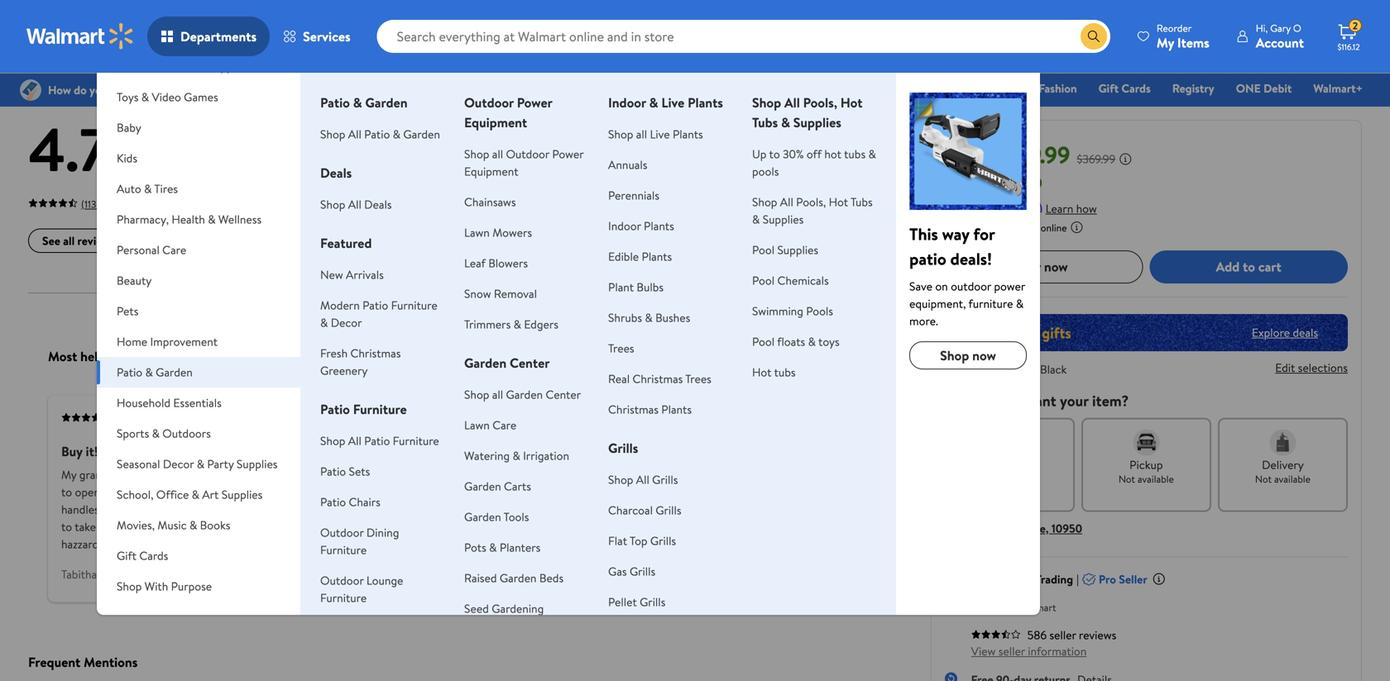 Task type: vqa. For each thing, say whether or not it's contained in the screenshot.
bottom the Monroe,
no



Task type: locate. For each thing, give the bounding box(es) containing it.
for down $18/mo with on the right top of the page
[[973, 223, 995, 246]]

care for lawn care
[[492, 417, 516, 434]]

all right see
[[63, 233, 75, 249]]

helpful for positive
[[80, 348, 121, 366]]

0 horizontal spatial buy
[[61, 443, 83, 461]]

plants up bulbs
[[642, 249, 672, 265]]

indoor for indoor plants
[[608, 218, 641, 234]]

handles up take
[[61, 502, 99, 518]]

garden inside dropdown button
[[156, 364, 193, 381]]

all right vs
[[492, 387, 503, 403]]

of up auto & tires
[[147, 150, 165, 178]]

outdoor up 5 stars
[[464, 93, 514, 112]]

available inside delivery not available
[[1274, 472, 1311, 486]]

that inside fun truck but not well built my 2 year old absolutely loved this chevy truck! he drove every chance he had for a whole month! then the drive motor on the wheels went out and he was so disappointed.  i started researching and that seems to be a common problem with it so we decided to return.
[[566, 519, 587, 536]]

1 horizontal spatial trees
[[685, 371, 711, 387]]

decor inside dropdown button
[[163, 456, 194, 472]]

0 vertical spatial reviews
[[117, 61, 182, 89]]

all
[[636, 126, 647, 142], [492, 146, 503, 162], [63, 233, 75, 249], [492, 387, 503, 403]]

1 vertical spatial decor
[[163, 456, 194, 472]]

stars
[[483, 120, 507, 136], [484, 138, 508, 154], [483, 157, 507, 173], [483, 175, 507, 191]]

1 day from the left
[[269, 10, 284, 24]]

helpful left 'trees' link on the left of page
[[565, 348, 605, 366]]

indoor for indoor & live plants
[[608, 93, 646, 112]]

gift inside gift finder link
[[664, 80, 685, 96]]

beds
[[539, 571, 564, 587]]

2 most from the left
[[532, 348, 562, 366]]

0 horizontal spatial not
[[1119, 472, 1135, 486]]

0 horizontal spatial decor
[[163, 456, 194, 472]]

0 vertical spatial trees
[[608, 340, 634, 357]]

one
[[1236, 80, 1261, 96]]

to left the cart
[[1243, 258, 1255, 276]]

shop left color
[[940, 347, 969, 365]]

how
[[945, 391, 974, 411]]

trees up christmas plants
[[685, 371, 711, 387]]

1 vertical spatial equipment
[[464, 163, 518, 180]]

with down 'i'
[[752, 519, 773, 536]]

0 horizontal spatial essentials
[[173, 395, 222, 411]]

outdoor inside the outdoor lounge furniture
[[320, 573, 364, 589]]

flat
[[608, 533, 627, 549]]

1 horizontal spatial he
[[584, 485, 596, 501]]

1 vertical spatial 2
[[474, 175, 481, 191]]

55
[[886, 138, 899, 154]]

add to cart button
[[1150, 251, 1348, 284]]

0 horizontal spatial product group
[[31, 0, 229, 33]]

outdoor inside outdoor dining furniture
[[320, 525, 364, 541]]

all right 4
[[492, 146, 503, 162]]

shop for shop all grills link
[[608, 472, 633, 488]]

power inside shop all outdoor power equipment
[[552, 146, 584, 162]]

shop all pools, hot tubs & supplies up pool supplies link
[[752, 194, 873, 228]]

1 horizontal spatial seller
[[1049, 627, 1076, 644]]

hot down pool floats & toys on the right of page
[[752, 364, 772, 381]]

shop inside shop all outdoor power equipment
[[464, 146, 489, 162]]

3 pool from the top
[[752, 334, 775, 350]]

2 day from the left
[[490, 10, 504, 24]]

furniture up the toys & video games
[[153, 58, 199, 74]]

0 vertical spatial buy
[[1020, 258, 1041, 276]]

2 helpful from the left
[[565, 348, 605, 366]]

buy inside the buy it!!!! my grandson loves it!!!! the only thing wrong with it is the handles to open the door. my grandson can't get in and out of it. they handles are hard to see and they are insane awkward place. we had to take one of the windows off so he could get in it duke's of hazzard style! lol other than that it runs great and look!!!!!
[[61, 443, 83, 461]]

buy up open
[[61, 443, 83, 461]]

2 available from the left
[[1274, 472, 1311, 486]]

home
[[987, 80, 1017, 96], [117, 334, 147, 350]]

dining
[[366, 525, 399, 541]]

patio & garden inside dropdown button
[[117, 364, 193, 381]]

buy inside "button"
[[1020, 258, 1041, 276]]

essentials down "patio & garden" dropdown button
[[173, 395, 222, 411]]

0 vertical spatial indoor
[[608, 93, 646, 112]]

toy shop link
[[913, 79, 973, 97]]

charcoal grills link
[[608, 503, 681, 519]]

furniture inside modern patio furniture & decor
[[391, 297, 437, 314]]

0 horizontal spatial available
[[1138, 472, 1174, 486]]

get up great
[[276, 519, 292, 536]]

patio furniture
[[320, 400, 407, 419]]

1 available from the left
[[1138, 472, 1174, 486]]

1 vertical spatial trees
[[685, 371, 711, 387]]

0 horizontal spatial now
[[972, 347, 996, 365]]

stars up 4 stars
[[483, 120, 507, 136]]

progress bar for 974
[[527, 127, 879, 130]]

2 vertical spatial deals
[[364, 197, 392, 213]]

1 vertical spatial cards
[[139, 548, 168, 564]]

2 not from the left
[[1255, 472, 1272, 486]]

toy
[[920, 80, 937, 96]]

2 lawn from the top
[[464, 417, 490, 434]]

monroe,
[[1006, 521, 1049, 537]]

he
[[584, 485, 596, 501], [650, 502, 663, 518], [230, 519, 243, 536]]

gift right fashion
[[1098, 80, 1119, 96]]

1 vertical spatial reviews
[[77, 233, 115, 249]]

he up the "went"
[[584, 485, 596, 501]]

it inside fun truck but not well built my 2 year old absolutely loved this chevy truck! he drove every chance he had for a whole month! then the drive motor on the wheels went out and he was so disappointed.  i started researching and that seems to be a common problem with it so we decided to return.
[[776, 519, 783, 536]]

$116.12
[[1338, 41, 1360, 53]]

1 horizontal spatial now
[[1044, 258, 1068, 276]]

1 pool from the top
[[752, 242, 775, 258]]

toys
[[117, 89, 139, 105]]

1 horizontal spatial 21
[[1032, 472, 1040, 486]]

review up 'real christmas trees' link
[[661, 348, 699, 366]]

indoor up edible on the left top of page
[[608, 218, 641, 234]]

shop for shop with purpose 'dropdown button'
[[117, 579, 142, 595]]

shop down 5 stars
[[464, 146, 489, 162]]

pots & planters
[[464, 540, 541, 556]]

available for delivery
[[1274, 472, 1311, 486]]

live for all
[[650, 126, 670, 142]]

walmart
[[1020, 601, 1056, 615]]

review right positive
[[172, 348, 210, 366]]

gift cards inside dropdown button
[[117, 548, 168, 564]]

you
[[998, 391, 1021, 411]]

intent image for delivery image
[[1270, 430, 1296, 456]]

21
[[888, 175, 897, 191], [1032, 472, 1040, 486]]

1 vertical spatial patio & garden
[[117, 364, 193, 381]]

all inside shop all outdoor power equipment
[[492, 146, 503, 162]]

1 3+ from the left
[[255, 10, 267, 24]]

out up seems
[[610, 502, 627, 518]]

1 indoor from the top
[[608, 93, 646, 112]]

raised garden beds link
[[464, 571, 564, 587]]

departments button
[[147, 17, 270, 56]]

0 horizontal spatial it!!!!
[[86, 443, 110, 461]]

586
[[1027, 627, 1047, 644]]

now inside "button"
[[1044, 258, 1068, 276]]

outdoor for outdoor lounge furniture
[[320, 573, 364, 589]]

star
[[481, 193, 500, 209]]

furniture inside outdoor dining furniture
[[320, 542, 367, 559]]

shipping up services
[[286, 10, 322, 24]]

so left we
[[786, 519, 797, 536]]

0 horizontal spatial 3+
[[255, 10, 267, 24]]

indoor
[[608, 93, 646, 112], [608, 218, 641, 234]]

0 horizontal spatial get
[[244, 485, 261, 501]]

2 horizontal spatial reviews
[[1079, 627, 1116, 644]]

3.4249 stars out of 5, based on 586 seller reviews element
[[971, 630, 1021, 640]]

it!!!! up the office
[[157, 467, 177, 483]]

they
[[341, 485, 365, 501]]

0 horizontal spatial out
[[113, 150, 142, 178]]

2 3+ from the left
[[476, 10, 487, 24]]

0 horizontal spatial he
[[230, 519, 243, 536]]

product group up home,
[[31, 0, 229, 33]]

progress bar down shop all live plants
[[527, 163, 879, 167]]

gift inside gift cards dropdown button
[[117, 548, 137, 564]]

furniture down the lounge
[[320, 590, 367, 607]]

account
[[1256, 34, 1304, 52]]

reviews for see all reviews
[[77, 233, 115, 249]]

so inside the buy it!!!! my grandson loves it!!!! the only thing wrong with it is the handles to open the door. my grandson can't get in and out of it. they handles are hard to see and they are insane awkward place. we had to take one of the windows off so he could get in it duke's of hazzard style! lol other than that it runs great and look!!!!!
[[216, 519, 228, 536]]

2 left year
[[564, 467, 570, 483]]

0 vertical spatial lawn
[[464, 225, 490, 241]]

gift for gift cards dropdown button
[[117, 548, 137, 564]]

0 horizontal spatial for
[[620, 485, 635, 501]]

furniture down duke's
[[320, 542, 367, 559]]

2 for 2 stars
[[474, 175, 481, 191]]

edgers
[[524, 316, 558, 333]]

0 vertical spatial get
[[244, 485, 261, 501]]

off left hot
[[807, 146, 822, 162]]

0 horizontal spatial on
[[825, 485, 838, 501]]

up
[[752, 146, 767, 162]]

gift cards for gift cards link
[[1098, 80, 1151, 96]]

2 3+ day shipping from the left
[[476, 10, 542, 24]]

1 horizontal spatial on
[[935, 278, 948, 295]]

researching
[[814, 502, 872, 518]]

1 not from the left
[[1119, 472, 1135, 486]]

shop inside 'dropdown button'
[[117, 579, 142, 595]]

1 horizontal spatial with
[[752, 519, 773, 536]]

selections
[[1298, 360, 1348, 376]]

3+ day shipping up the deals link
[[476, 10, 542, 24]]

on up equipment,
[[935, 278, 948, 295]]

learn more about strikethrough prices image
[[1119, 152, 1132, 166]]

not for delivery
[[1255, 472, 1272, 486]]

shop up 'up'
[[752, 93, 781, 112]]

new
[[320, 267, 343, 283]]

that
[[566, 519, 587, 536], [204, 537, 224, 553]]

1 horizontal spatial off
[[807, 146, 822, 162]]

school, office & art supplies button
[[97, 480, 300, 511]]

all down up to 30% off hot tubs & pools link
[[780, 194, 793, 210]]

1 vertical spatial shop all pools, hot tubs & supplies
[[752, 194, 873, 228]]

2 horizontal spatial out
[[610, 502, 627, 518]]

featured
[[320, 234, 372, 252]]

2 up the $116.12
[[1353, 19, 1358, 33]]

shop all garden center link
[[464, 387, 581, 403]]

0 horizontal spatial had
[[373, 502, 391, 518]]

plants up shop all live plants
[[688, 93, 723, 112]]

0 vertical spatial live
[[661, 93, 685, 112]]

view
[[971, 644, 996, 660]]

4 progress bar from the top
[[527, 200, 879, 203]]

0 vertical spatial equipment
[[464, 113, 527, 132]]

0 horizontal spatial trees
[[608, 340, 634, 357]]

center
[[510, 354, 550, 372], [546, 387, 581, 403]]

0 horizontal spatial so
[[216, 519, 228, 536]]

essentials inside dropdown button
[[173, 395, 222, 411]]

0 vertical spatial shop all pools, hot tubs & supplies
[[752, 93, 863, 132]]

0 horizontal spatial day
[[269, 10, 284, 24]]

cards inside gift cards dropdown button
[[139, 548, 168, 564]]

patio & garden image
[[909, 93, 1027, 210]]

3 progress bar from the top
[[527, 163, 879, 167]]

all up shop all deals
[[348, 126, 361, 142]]

pools, down up to 30% off hot tubs & pools
[[796, 194, 826, 210]]

decided
[[817, 519, 856, 536]]

1 vertical spatial had
[[373, 502, 391, 518]]

to inside button
[[1243, 258, 1255, 276]]

gift cards button
[[97, 541, 300, 572]]

purpose
[[171, 579, 212, 595]]

pool for pool floats & toys
[[752, 334, 775, 350]]

0 vertical spatial power
[[517, 93, 552, 112]]

a right be
[[652, 519, 658, 536]]

patio chairs link
[[320, 494, 380, 511]]

watering & irrigation link
[[464, 448, 569, 464]]

shop up shop all deals
[[320, 126, 345, 142]]

a down absolutely
[[637, 485, 643, 501]]

0 horizontal spatial are
[[102, 502, 118, 518]]

1 vertical spatial indoor
[[608, 218, 641, 234]]

home inside dropdown button
[[117, 334, 147, 350]]

1 horizontal spatial home
[[987, 80, 1017, 96]]

1 horizontal spatial product group
[[693, 0, 891, 33]]

3+ up departments at the top left of the page
[[255, 10, 267, 24]]

had
[[599, 485, 617, 501], [373, 502, 391, 518]]

1 horizontal spatial helpful
[[565, 348, 605, 366]]

had inside the buy it!!!! my grandson loves it!!!! the only thing wrong with it is the handles to open the door. my grandson can't get in and out of it. they handles are hard to see and they are insane awkward place. we had to take one of the windows off so he could get in it duke's of hazzard style! lol other than that it runs great and look!!!!!
[[373, 502, 391, 518]]

grills
[[608, 439, 638, 458], [652, 472, 678, 488], [656, 503, 681, 519], [650, 533, 676, 549], [630, 564, 655, 580], [640, 595, 666, 611]]

and up return.
[[546, 519, 564, 536]]

deals up shop all deals
[[320, 164, 352, 182]]

out up 'auto'
[[113, 150, 142, 178]]

2 equipment from the top
[[464, 163, 518, 180]]

fun
[[546, 443, 567, 461]]

off inside up to 30% off hot tubs & pools
[[807, 146, 822, 162]]

shop for shop all deals link
[[320, 197, 345, 213]]

1 horizontal spatial decor
[[331, 315, 362, 331]]

for up the charcoal
[[620, 485, 635, 501]]

1 vertical spatial tubs
[[774, 364, 796, 381]]

2 shipping from the left
[[507, 10, 542, 24]]

with inside fun truck but not well built my 2 year old absolutely loved this chevy truck! he drove every chance he had for a whole month! then the drive motor on the wheels went out and he was so disappointed.  i started researching and that seems to be a common problem with it so we decided to return.
[[752, 519, 773, 536]]

1 vertical spatial tubs
[[851, 194, 873, 210]]

$18/mo with
[[945, 200, 1006, 217]]

1 horizontal spatial shipping
[[507, 10, 542, 24]]

movies, music & books
[[117, 518, 230, 534]]

helpful
[[80, 348, 121, 366], [565, 348, 605, 366]]

review for most helpful negative review
[[661, 348, 699, 366]]

1 vertical spatial in
[[295, 519, 304, 536]]

1 vertical spatial essentials
[[173, 395, 222, 411]]

1 horizontal spatial for
[[973, 223, 995, 246]]

indoor up shop all live plants link at the top of page
[[608, 93, 646, 112]]

that down wheels
[[566, 519, 587, 536]]

0 horizontal spatial helpful
[[80, 348, 121, 366]]

shop for the shop all garden center link
[[464, 387, 489, 403]]

that down books
[[204, 537, 224, 553]]

sports & outdoors
[[117, 426, 211, 442]]

disappointed.
[[701, 502, 767, 518]]

2 progress bar from the top
[[527, 145, 879, 148]]

gardening
[[492, 601, 544, 617]]

furniture inside the outdoor lounge furniture
[[320, 590, 367, 607]]

lawn for lawn mowers
[[464, 225, 490, 241]]

pickup
[[1130, 457, 1163, 473]]

gift cards down movies,
[[117, 548, 168, 564]]

1 helpful from the left
[[80, 348, 121, 366]]

outdoor
[[464, 93, 514, 112], [506, 146, 549, 162], [320, 525, 364, 541], [320, 573, 364, 589]]

gift down movies,
[[117, 548, 137, 564]]

2 pool from the top
[[752, 273, 775, 289]]

to left open
[[61, 485, 72, 501]]

1 vertical spatial get
[[276, 519, 292, 536]]

fresh christmas greenery link
[[320, 345, 401, 379]]

off inside the buy it!!!! my grandson loves it!!!! the only thing wrong with it is the handles to open the door. my grandson can't get in and out of it. they handles are hard to see and they are insane awkward place. we had to take one of the windows off so he could get in it duke's of hazzard style! lol other than that it runs great and look!!!!!
[[199, 519, 214, 536]]

progress bar
[[527, 127, 879, 130], [527, 145, 879, 148], [527, 163, 879, 167], [527, 200, 879, 203]]

it down awkward
[[307, 519, 314, 536]]

1 vertical spatial deals
[[320, 164, 352, 182]]

0 vertical spatial it!!!!
[[86, 443, 110, 461]]

1 vertical spatial gift cards
[[117, 548, 168, 564]]

2 horizontal spatial 2
[[1353, 19, 1358, 33]]

care inside dropdown button
[[162, 242, 186, 258]]

edible plants link
[[608, 249, 672, 265]]

2 horizontal spatial gift
[[1098, 80, 1119, 96]]

supplies up pool supplies link
[[763, 211, 804, 228]]

seasonal decor & party supplies button
[[97, 449, 300, 480]]

wheels
[[546, 502, 580, 518]]

& inside dropdown button
[[144, 181, 152, 197]]

decor down modern
[[331, 315, 362, 331]]

1 horizontal spatial deals
[[364, 197, 392, 213]]

shipping up the deals link
[[507, 10, 542, 24]]

1 vertical spatial a
[[637, 485, 643, 501]]

not down intent image for pickup
[[1119, 472, 1135, 486]]

$369.99
[[1077, 151, 1116, 167]]

beauty button
[[97, 266, 300, 296]]

shop for shop all pools, hot tubs & supplies link
[[752, 194, 777, 210]]

had inside fun truck but not well built my 2 year old absolutely loved this chevy truck! he drove every chance he had for a whole month! then the drive motor on the wheels went out and he was so disappointed.  i started researching and that seems to be a common problem with it so we decided to return.
[[599, 485, 617, 501]]

cards inside gift cards link
[[1121, 80, 1151, 96]]

1 equipment from the top
[[464, 113, 527, 132]]

sets
[[349, 464, 370, 480]]

hazzard
[[61, 537, 99, 553]]

deals up featured at the top left
[[364, 197, 392, 213]]

snow
[[464, 286, 491, 302]]

buy for buy now
[[1020, 258, 1041, 276]]

garden up the shop all patio & garden
[[365, 93, 408, 112]]

tubs up 'up'
[[752, 113, 778, 132]]

lawn for lawn care
[[464, 417, 490, 434]]

1 horizontal spatial available
[[1274, 472, 1311, 486]]

walmart image
[[26, 23, 134, 50]]

1 horizontal spatial most
[[532, 348, 562, 366]]

all up featured at the top left
[[348, 197, 361, 213]]

shop all patio & garden
[[320, 126, 440, 142]]

gift left finder
[[664, 80, 685, 96]]

0 vertical spatial home
[[987, 80, 1017, 96]]

gift cards for gift cards dropdown button
[[117, 548, 168, 564]]

plants for edible plants
[[642, 249, 672, 265]]

home left "fashion" link
[[987, 80, 1017, 96]]

pools
[[752, 163, 779, 180]]

my up see
[[150, 485, 166, 501]]

shop down but
[[608, 472, 633, 488]]

1 horizontal spatial 2
[[564, 467, 570, 483]]

1 vertical spatial on
[[825, 485, 838, 501]]

on up 'researching'
[[825, 485, 838, 501]]

0 vertical spatial for
[[973, 223, 995, 246]]

1 product group from the left
[[31, 0, 229, 33]]

the
[[331, 467, 348, 483], [103, 485, 119, 501], [744, 485, 760, 501], [840, 485, 857, 501], [134, 519, 150, 536]]

shop
[[795, 80, 821, 96], [940, 80, 965, 96], [752, 93, 781, 112], [320, 126, 345, 142], [608, 126, 633, 142], [464, 146, 489, 162], [752, 194, 777, 210], [320, 197, 345, 213], [940, 347, 969, 365], [464, 387, 489, 403], [320, 433, 345, 449], [608, 472, 633, 488], [117, 579, 142, 595]]

2 indoor from the top
[[608, 218, 641, 234]]

all for shop all pools, hot tubs & supplies link
[[780, 194, 793, 210]]

trees
[[608, 340, 634, 357], [685, 371, 711, 387]]

1 horizontal spatial not
[[1255, 472, 1272, 486]]

1 progress bar from the top
[[527, 127, 879, 130]]

plants for indoor plants
[[644, 218, 674, 234]]

$18/mo
[[945, 200, 982, 217]]

progress bar up indoor plants
[[527, 200, 879, 203]]

gift for gift finder link
[[664, 80, 685, 96]]

gift inside gift cards link
[[1098, 80, 1119, 96]]

for inside fun truck but not well built my 2 year old absolutely loved this chevy truck! he drove every chance he had for a whole month! then the drive motor on the wheels went out and he was so disappointed.  i started researching and that seems to be a common problem with it so we decided to return.
[[620, 485, 635, 501]]

available inside pickup not available
[[1138, 472, 1174, 486]]

center up fun on the bottom left of page
[[546, 387, 581, 403]]

be
[[637, 519, 649, 536]]

hot down up to 30% off hot tubs & pools
[[829, 194, 848, 210]]

0 vertical spatial with
[[984, 200, 1006, 217]]

2 horizontal spatial a
[[652, 519, 658, 536]]

my up 'chance'
[[546, 467, 561, 483]]

whole
[[646, 485, 675, 501]]

pool left floats
[[752, 334, 775, 350]]

write a review
[[150, 233, 222, 249]]

lounge
[[366, 573, 403, 589]]

christmas
[[742, 80, 793, 96], [350, 345, 401, 362], [633, 371, 683, 387], [608, 402, 659, 418]]

i
[[770, 502, 773, 518]]

on inside fun truck but not well built my 2 year old absolutely loved this chevy truck! he drove every chance he had for a whole month! then the drive motor on the wheels went out and he was so disappointed.  i started researching and that seems to be a common problem with it so we decided to return.
[[825, 485, 838, 501]]

save
[[909, 278, 932, 295]]

2 shop all pools, hot tubs & supplies from the top
[[752, 194, 873, 228]]

patio & garden
[[320, 93, 408, 112], [117, 364, 193, 381]]

1 horizontal spatial had
[[599, 485, 617, 501]]

1 horizontal spatial care
[[492, 417, 516, 434]]

had down old
[[599, 485, 617, 501]]

review for most helpful positive review
[[172, 348, 210, 366]]

$180.00
[[997, 174, 1042, 192]]

tubs right hot
[[844, 146, 866, 162]]

1 most from the left
[[48, 348, 77, 366]]

0 vertical spatial off
[[807, 146, 822, 162]]

0 horizontal spatial home
[[117, 334, 147, 350]]

outdoor inside outdoor power equipment
[[464, 93, 514, 112]]

see all reviews link
[[28, 229, 129, 253]]

that inside the buy it!!!! my grandson loves it!!!! the only thing wrong with it is the handles to open the door. my grandson can't get in and out of it. they handles are hard to see and they are insane awkward place. we had to take one of the windows off so he could get in it duke's of hazzard style! lol other than that it runs great and look!!!!!
[[204, 537, 224, 553]]

carts
[[504, 479, 531, 495]]

2 vertical spatial he
[[230, 519, 243, 536]]

1 lawn from the top
[[464, 225, 490, 241]]

garden tools link
[[464, 509, 529, 525]]

reviews inside see all reviews link
[[77, 233, 115, 249]]

4.7 out of 5
[[28, 108, 202, 191]]

of left it.
[[316, 485, 327, 501]]

grocery & essentials link
[[532, 79, 650, 97]]

not inside pickup not available
[[1119, 472, 1135, 486]]

so down they
[[216, 519, 228, 536]]

0 horizontal spatial gift cards
[[117, 548, 168, 564]]

tubs left 47
[[851, 194, 873, 210]]

2 vertical spatial 2
[[564, 467, 570, 483]]

leaf blowers
[[464, 255, 528, 271]]

plants down the indoor & live plants
[[673, 126, 703, 142]]

in down awkward
[[295, 519, 304, 536]]

1 vertical spatial grandson
[[168, 485, 215, 501]]

black
[[1040, 361, 1067, 378]]

live down the indoor & live plants
[[650, 126, 670, 142]]

1 vertical spatial he
[[650, 502, 663, 518]]

auto & tires
[[117, 181, 178, 197]]

2 inside fun truck but not well built my 2 year old absolutely loved this chevy truck! he drove every chance he had for a whole month! then the drive motor on the wheels went out and he was so disappointed.  i started researching and that seems to be a common problem with it so we decided to return.
[[564, 467, 570, 483]]

had right we
[[373, 502, 391, 518]]

product group
[[31, 0, 229, 33], [693, 0, 891, 33]]

built
[[676, 443, 702, 461]]

seller for 586
[[1049, 627, 1076, 644]]

not inside delivery not available
[[1255, 472, 1272, 486]]

shop all pools, hot tubs & supplies up 30%
[[752, 93, 863, 132]]



Task type: describe. For each thing, give the bounding box(es) containing it.
shop all patio furniture link
[[320, 433, 439, 449]]

pools
[[806, 303, 833, 319]]

1 vertical spatial center
[[546, 387, 581, 403]]

patio
[[909, 247, 946, 271]]

progress bar for 39
[[527, 163, 879, 167]]

swimming pools link
[[752, 303, 833, 319]]

trimmers & edgers link
[[464, 316, 558, 333]]

now for shop now
[[972, 347, 996, 365]]

fulfilled by walmart
[[971, 601, 1056, 615]]

0 vertical spatial essentials
[[594, 80, 643, 96]]

arrives
[[979, 472, 1010, 486]]

now for buy now
[[1044, 258, 1068, 276]]

1 are from the left
[[102, 502, 118, 518]]

supplies up chemicals
[[777, 242, 818, 258]]

1 horizontal spatial get
[[276, 519, 292, 536]]

furniture down "patio furniture"
[[393, 433, 439, 449]]

supplies right party
[[237, 456, 278, 472]]

swimming pools
[[752, 303, 833, 319]]

hot
[[824, 146, 841, 162]]

0 vertical spatial deals
[[491, 80, 518, 96]]

helpful for negative
[[565, 348, 605, 366]]

affirm image
[[1009, 200, 1042, 213]]

insane
[[243, 502, 274, 518]]

pool floats & toys link
[[752, 334, 840, 350]]

learn how button
[[1046, 200, 1097, 217]]

lawn care link
[[464, 417, 516, 434]]

it left runs
[[227, 537, 234, 553]]

0 vertical spatial center
[[510, 354, 550, 372]]

garden up pots
[[464, 509, 501, 525]]

garden down garden center at left
[[506, 387, 543, 403]]

buy for buy it!!!! my grandson loves it!!!! the only thing wrong with it is the handles to open the door. my grandson can't get in and out of it. they handles are hard to see and they are insane awkward place. we had to take one of the windows off so he could get in it duke's of hazzard style! lol other than that it runs great and look!!!!!
[[61, 443, 83, 461]]

patio inside dropdown button
[[117, 364, 142, 381]]

0 vertical spatial a
[[180, 233, 186, 249]]

arrives dec 21 button
[[945, 418, 1075, 512]]

& inside up to 30% off hot tubs & pools
[[868, 146, 876, 162]]

progress bar for 55
[[527, 145, 879, 148]]

to left be
[[623, 519, 634, 536]]

2 product group from the left
[[693, 0, 891, 33]]

my inside the reorder my items
[[1157, 34, 1174, 52]]

shrubs & bushes
[[608, 310, 690, 326]]

christmas inside christmas shop link
[[742, 80, 793, 96]]

decor inside modern patio furniture & decor
[[331, 315, 362, 331]]

then
[[717, 485, 741, 501]]

0 vertical spatial tubs
[[752, 113, 778, 132]]

outdoor for outdoor power equipment
[[464, 93, 514, 112]]

view seller information link
[[971, 644, 1087, 660]]

color
[[980, 361, 1008, 378]]

all up 30%
[[784, 93, 800, 112]]

all for shop all deals link
[[348, 197, 361, 213]]

shop right toy
[[940, 80, 965, 96]]

0 vertical spatial 21
[[888, 175, 897, 191]]

1
[[474, 193, 478, 209]]

1 shipping from the left
[[286, 10, 322, 24]]

furniture up shop all patio furniture
[[353, 400, 407, 419]]

pool for pool chemicals
[[752, 273, 775, 289]]

Walmart Site-Wide search field
[[377, 20, 1110, 53]]

0 horizontal spatial grandson
[[79, 467, 126, 483]]

the right "is"
[[331, 467, 348, 483]]

grocery & essentials
[[540, 80, 643, 96]]

it left "is"
[[311, 467, 318, 483]]

up to sixty percent off deals. shop now. image
[[945, 314, 1348, 351]]

1 vertical spatial handles
[[61, 502, 99, 518]]

equipment inside shop all outdoor power equipment
[[464, 163, 518, 180]]

price when purchased online
[[945, 221, 1067, 235]]

shop now
[[940, 347, 996, 365]]

fresh christmas greenery
[[320, 345, 401, 379]]

to left see
[[145, 502, 156, 518]]

he inside the buy it!!!! my grandson loves it!!!! the only thing wrong with it is the handles to open the door. my grandson can't get in and out of it. they handles are hard to see and they are insane awkward place. we had to take one of the windows off so he could get in it duke's of hazzard style! lol other than that it runs great and look!!!!!
[[230, 519, 243, 536]]

stars for 5 stars
[[483, 120, 507, 136]]

the down every
[[840, 485, 857, 501]]

garden up gardening
[[500, 571, 537, 587]]

positive
[[124, 348, 169, 366]]

garden left 4
[[403, 126, 440, 142]]

christmas inside fresh christmas greenery
[[350, 345, 401, 362]]

stars for 2 stars
[[483, 175, 507, 191]]

of right one
[[120, 519, 131, 536]]

dec
[[1012, 472, 1029, 486]]

2 for 2
[[1353, 19, 1358, 33]]

1 horizontal spatial so
[[687, 502, 698, 518]]

now
[[945, 139, 991, 171]]

and right see
[[179, 502, 197, 518]]

0 horizontal spatial deals
[[320, 164, 352, 182]]

all for garden
[[492, 387, 503, 403]]

2 horizontal spatial so
[[786, 519, 797, 536]]

is
[[321, 467, 328, 483]]

hot tubs
[[752, 364, 796, 381]]

way
[[942, 223, 969, 246]]

search icon image
[[1087, 30, 1100, 43]]

tubs inside up to 30% off hot tubs & pools
[[844, 146, 866, 162]]

0 vertical spatial in
[[264, 485, 273, 501]]

out inside fun truck but not well built my 2 year old absolutely loved this chevy truck! he drove every chance he had for a whole month! then the drive motor on the wheels went out and he was so disappointed.  i started researching and that seems to be a common problem with it so we decided to return.
[[610, 502, 627, 518]]

1 horizontal spatial in
[[295, 519, 304, 536]]

motor
[[791, 485, 822, 501]]

garden down trimmers
[[464, 354, 507, 372]]

all for 'shop all patio & garden' link on the left top of the page
[[348, 126, 361, 142]]

pellet grills link
[[608, 595, 666, 611]]

1 horizontal spatial it!!!!
[[157, 467, 177, 483]]

and up awkward
[[275, 485, 293, 501]]

pellet grills
[[608, 595, 666, 611]]

garden down watering
[[464, 479, 501, 495]]

patio inside modern patio furniture & decor
[[363, 297, 388, 314]]

available for pickup
[[1138, 472, 1174, 486]]

plants for christmas plants
[[661, 402, 692, 418]]

edit selections
[[1275, 360, 1348, 376]]

now $189.99
[[945, 139, 1070, 171]]

shop left electronics
[[795, 80, 821, 96]]

hot tubs link
[[752, 364, 796, 381]]

seasonal
[[117, 456, 160, 472]]

to left take
[[61, 519, 72, 536]]

for inside this way for patio deals! save on outdoor power equipment, furniture & more.
[[973, 223, 995, 246]]

all for outdoor
[[492, 146, 503, 162]]

2 horizontal spatial he
[[650, 502, 663, 518]]

gift for gift cards link
[[1098, 80, 1119, 96]]

Search search field
[[377, 20, 1110, 53]]

reviews for 586 seller reviews
[[1079, 627, 1116, 644]]

intent image for pickup image
[[1133, 430, 1159, 456]]

pool supplies
[[752, 242, 818, 258]]

music
[[158, 518, 187, 534]]

furniture inside home, furniture & appliances dropdown button
[[153, 58, 199, 74]]

not
[[627, 443, 646, 461]]

registry
[[1172, 80, 1214, 96]]

floats
[[777, 334, 805, 350]]

frequent mentions
[[28, 654, 138, 672]]

out inside 4.7 out of 5
[[113, 150, 142, 178]]

3
[[474, 157, 481, 173]]

pool chemicals
[[752, 273, 829, 289]]

seller for view
[[998, 644, 1025, 660]]

shrubs
[[608, 310, 642, 326]]

electronics link
[[835, 79, 906, 97]]

lawn care
[[464, 417, 516, 434]]

1 horizontal spatial a
[[637, 485, 643, 501]]

planters
[[500, 540, 541, 556]]

monroe, 10950
[[1006, 521, 1082, 537]]

all for shop all patio furniture link
[[348, 433, 361, 449]]

cards for gift cards dropdown button
[[139, 548, 168, 564]]

home for home improvement
[[117, 334, 147, 350]]

and up be
[[630, 502, 648, 518]]

charcoal
[[608, 503, 653, 519]]

outdoors
[[162, 426, 211, 442]]

shop for shop all live plants link at the top of page
[[608, 126, 633, 142]]

garden carts
[[464, 479, 531, 495]]

1 3+ day shipping from the left
[[255, 10, 322, 24]]

improvement
[[150, 334, 218, 350]]

household
[[117, 395, 170, 411]]

see
[[159, 502, 176, 518]]

outdoor
[[951, 278, 991, 295]]

tools
[[504, 509, 529, 525]]

items
[[1177, 34, 1209, 52]]

all for shop all grills link
[[636, 472, 649, 488]]

4.7
[[28, 108, 110, 191]]

of inside 4.7 out of 5
[[147, 150, 165, 178]]

home for home
[[987, 80, 1017, 96]]

pots
[[464, 540, 486, 556]]

supplies down thing
[[222, 487, 263, 503]]

and right great
[[290, 537, 309, 553]]

1 horizontal spatial handles
[[350, 467, 388, 483]]

10950
[[1052, 521, 1082, 537]]

of down we
[[350, 519, 361, 536]]

shop for 'shop all patio & garden' link on the left top of the page
[[320, 126, 345, 142]]

seems
[[589, 519, 621, 536]]

most for most helpful positive review
[[48, 348, 77, 366]]

most for most helpful negative review
[[532, 348, 562, 366]]

974
[[883, 120, 902, 136]]

movies, music & books button
[[97, 511, 300, 541]]

the right open
[[103, 485, 119, 501]]

to down 'researching'
[[859, 519, 870, 536]]

equipment,
[[909, 296, 966, 312]]

not for pickup
[[1119, 472, 1135, 486]]

legal information image
[[1070, 221, 1083, 234]]

live for &
[[661, 93, 685, 112]]

purchased
[[994, 221, 1038, 235]]

1 horizontal spatial patio & garden
[[320, 93, 408, 112]]

online
[[1041, 221, 1067, 235]]

progress bar for 47
[[527, 200, 879, 203]]

when
[[969, 221, 992, 235]]

5 stars
[[474, 120, 507, 136]]

the right then
[[744, 485, 760, 501]]

shop for shop all outdoor power equipment 'link'
[[464, 146, 489, 162]]

modern
[[320, 297, 360, 314]]

pool floats & toys
[[752, 334, 840, 350]]

out inside the buy it!!!! my grandson loves it!!!! the only thing wrong with it is the handles to open the door. my grandson can't get in and out of it. they handles are hard to see and they are insane awkward place. we had to take one of the windows off so he could get in it duke's of hazzard style! lol other than that it runs great and look!!!!!
[[296, 485, 313, 501]]

stars for 3 stars
[[483, 157, 507, 173]]

jacinda
[[546, 567, 583, 583]]

every
[[835, 467, 862, 483]]

1 shop all pools, hot tubs & supplies from the top
[[752, 93, 863, 132]]

equipment inside outdoor power equipment
[[464, 113, 527, 132]]

outdoor for outdoor dining furniture
[[320, 525, 364, 541]]

was
[[666, 502, 684, 518]]

1 horizontal spatial grandson
[[168, 485, 215, 501]]

1 horizontal spatial 5
[[474, 120, 481, 136]]

outdoor inside shop all outdoor power equipment
[[506, 146, 549, 162]]

& inside this way for patio deals! save on outdoor power equipment, furniture & more.
[[1016, 296, 1024, 312]]

0 vertical spatial hot
[[841, 93, 863, 112]]

the up "lol"
[[134, 519, 150, 536]]

power
[[994, 278, 1025, 295]]

all for indoor
[[636, 126, 647, 142]]

furniture
[[968, 296, 1013, 312]]

& inside modern patio furniture & decor
[[320, 315, 328, 331]]

seed gardening
[[464, 601, 544, 617]]

power inside outdoor power equipment
[[517, 93, 552, 112]]

pool for pool supplies
[[752, 242, 775, 258]]

gift cards link
[[1091, 79, 1158, 97]]

0 horizontal spatial 5
[[170, 108, 202, 191]]

fashion link
[[1031, 79, 1084, 97]]

with inside the buy it!!!! my grandson loves it!!!! the only thing wrong with it is the handles to open the door. my grandson can't get in and out of it. they handles are hard to see and they are insane awkward place. we had to take one of the windows off so he could get in it duke's of hazzard style! lol other than that it runs great and look!!!!!
[[287, 467, 308, 483]]

1 horizontal spatial reviews
[[117, 61, 182, 89]]

on inside this way for patio deals! save on outdoor power equipment, furniture & more.
[[935, 278, 948, 295]]

shop all grills link
[[608, 472, 678, 488]]

2 are from the left
[[224, 502, 240, 518]]

review down the pharmacy, health & wellness
[[189, 233, 222, 249]]

care for personal care
[[162, 242, 186, 258]]

1 vertical spatial pools,
[[796, 194, 826, 210]]

gift finder
[[664, 80, 720, 96]]

1 horizontal spatial tubs
[[851, 194, 873, 210]]

2 horizontal spatial with
[[984, 200, 1006, 217]]

baby button
[[97, 113, 300, 143]]

shop for shop now link
[[940, 347, 969, 365]]

to inside up to 30% off hot tubs & pools
[[769, 146, 780, 162]]

bulbs
[[637, 279, 664, 295]]

0 vertical spatial pools,
[[803, 93, 837, 112]]

books
[[200, 518, 230, 534]]

outdoor power equipment
[[464, 93, 552, 132]]

supplies up hot
[[793, 113, 841, 132]]

stars for 4 stars
[[484, 138, 508, 154]]

my inside fun truck but not well built my 2 year old absolutely loved this chevy truck! he drove every chance he had for a whole month! then the drive motor on the wheels went out and he was so disappointed.  i started researching and that seems to be a common problem with it so we decided to return.
[[546, 467, 561, 483]]

0 horizontal spatial tubs
[[774, 364, 796, 381]]

my up open
[[61, 467, 77, 483]]

1 vertical spatial hot
[[829, 194, 848, 210]]

snow removal link
[[464, 286, 537, 302]]

auto & tires button
[[97, 174, 300, 204]]

shop for shop all patio furniture link
[[320, 433, 345, 449]]

shop with purpose
[[117, 579, 212, 595]]

21 inside button
[[1032, 472, 1040, 486]]

gift finder link
[[657, 79, 728, 97]]

plant bulbs link
[[608, 279, 664, 295]]

we
[[355, 502, 371, 518]]

cards for gift cards link
[[1121, 80, 1151, 96]]

2 vertical spatial hot
[[752, 364, 772, 381]]



